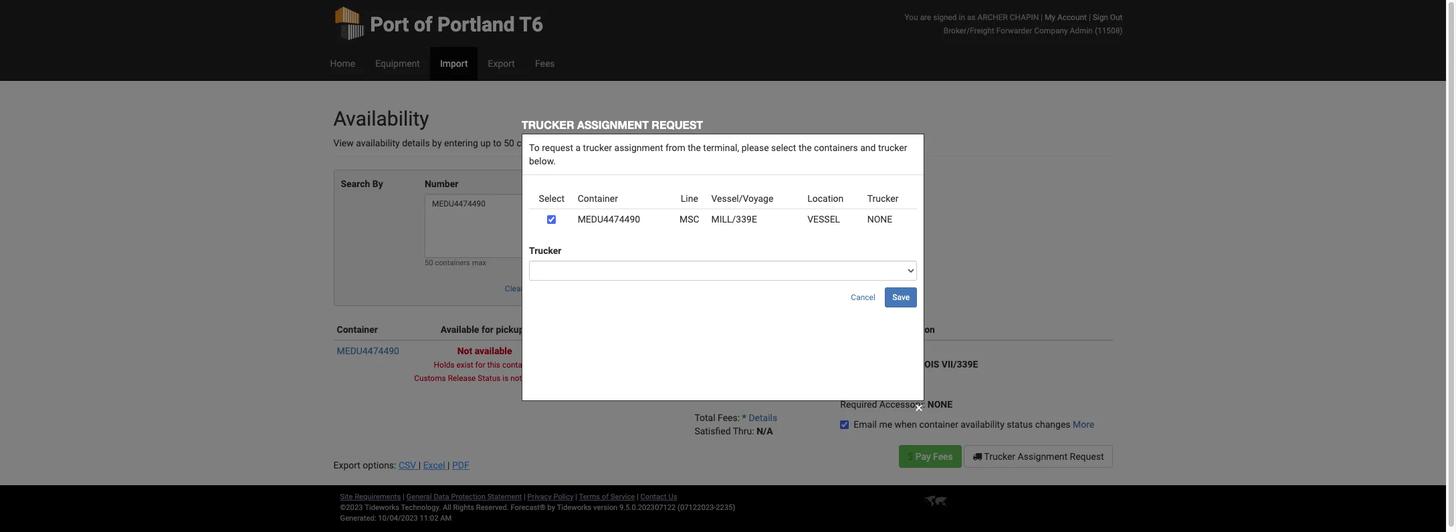 Task type: locate. For each thing, give the bounding box(es) containing it.
my account link
[[1045, 13, 1087, 22]]

email
[[854, 419, 877, 430]]

1 horizontal spatial trucker assignment request
[[982, 452, 1104, 462]]

0 vertical spatial available
[[475, 346, 512, 357]]

by left bill
[[638, 138, 648, 149]]

holds
[[434, 361, 455, 370]]

1 horizontal spatial trucker
[[984, 452, 1016, 462]]

thru:
[[733, 426, 754, 437]]

by right details on the top left of page
[[432, 138, 442, 149]]

by down privacy policy "link"
[[548, 504, 555, 512]]

0 vertical spatial assignment
[[577, 118, 649, 131]]

0 horizontal spatial availability
[[356, 138, 400, 149]]

available up this
[[475, 346, 512, 357]]

assignment inside 'button'
[[1018, 452, 1068, 462]]

1 vertical spatial request
[[1070, 452, 1104, 462]]

trucker assignment request inside 'button'
[[982, 452, 1104, 462]]

n/a
[[757, 426, 773, 437]]

account
[[1058, 13, 1087, 22]]

pdf
[[452, 460, 469, 471]]

port of portland t6
[[370, 13, 543, 36]]

when
[[895, 419, 917, 430]]

clear button
[[498, 279, 531, 299]]

2 vertical spatial container
[[919, 419, 959, 430]]

details
[[749, 413, 778, 423]]

protection
[[451, 493, 486, 502]]

for left this
[[475, 361, 485, 370]]

50 left containers
[[425, 259, 433, 268]]

0 vertical spatial of
[[414, 13, 433, 36]]

not available holds exist for this container customs release status is not available
[[414, 346, 555, 383]]

container down none on the bottom right
[[919, 419, 959, 430]]

1 vertical spatial availability
[[961, 419, 1005, 430]]

50 right 'to'
[[504, 138, 514, 149]]

1 horizontal spatial assignment
[[1018, 452, 1068, 462]]

availability
[[356, 138, 400, 149], [961, 419, 1005, 430]]

trucker inside the trucker assignment request 'button'
[[984, 452, 1016, 462]]

1 horizontal spatial of
[[602, 493, 609, 502]]

is
[[503, 374, 509, 383]]

| left the my
[[1041, 13, 1043, 22]]

of right bill
[[665, 138, 673, 149]]

| left sign
[[1089, 13, 1091, 22]]

required
[[840, 399, 877, 410]]

as
[[967, 13, 976, 22]]

policy
[[554, 493, 574, 502]]

search
[[341, 179, 370, 189]]

1 horizontal spatial available
[[524, 374, 555, 383]]

request down more link
[[1070, 452, 1104, 462]]

containers
[[435, 259, 470, 268]]

archer
[[978, 13, 1008, 22]]

exist
[[457, 361, 473, 370]]

in
[[959, 13, 965, 22]]

None checkbox
[[840, 421, 849, 429]]

trucker assignment request down the changes
[[982, 452, 1104, 462]]

information
[[886, 324, 935, 335]]

0 horizontal spatial 50
[[425, 259, 433, 268]]

1 vertical spatial assignment
[[1018, 452, 1068, 462]]

assignment down the changes
[[1018, 452, 1068, 462]]

0 vertical spatial container
[[517, 138, 556, 149]]

privacy
[[528, 493, 552, 502]]

9.5.0.202307122
[[619, 504, 676, 512]]

for left pickup?
[[482, 324, 494, 335]]

availability up truck icon
[[961, 419, 1005, 430]]

1 vertical spatial container
[[502, 361, 536, 370]]

export options: csv | excel | pdf
[[333, 460, 469, 471]]

statement
[[487, 493, 522, 502]]

2235)
[[716, 504, 735, 512]]

admin
[[1070, 26, 1093, 35]]

by
[[372, 179, 383, 189]]

(11508)
[[1095, 26, 1123, 35]]

1 vertical spatial available
[[524, 374, 555, 383]]

required accessory : none
[[840, 399, 953, 410]]

pay
[[916, 452, 931, 462]]

you are signed in as archer chapin | my account | sign out broker/freight forwarder company admin (11508)
[[905, 13, 1123, 35]]

container right 'to'
[[517, 138, 556, 149]]

trucker assignment request up search
[[522, 118, 703, 131]]

1 vertical spatial of
[[665, 138, 673, 149]]

t6
[[519, 13, 543, 36]]

entering
[[444, 138, 478, 149]]

trucker up numbers at the top left
[[522, 118, 574, 131]]

privacy policy link
[[528, 493, 574, 502]]

available
[[441, 324, 479, 335]]

2 vertical spatial of
[[602, 493, 609, 502]]

0 vertical spatial request
[[652, 118, 703, 131]]

none
[[928, 399, 953, 410]]

rights
[[453, 504, 474, 512]]

search
[[608, 138, 636, 149]]

assignment up search
[[577, 118, 649, 131]]

export
[[333, 460, 361, 471]]

1 horizontal spatial by
[[548, 504, 555, 512]]

50
[[504, 138, 514, 149], [425, 259, 433, 268]]

container
[[517, 138, 556, 149], [502, 361, 536, 370], [919, 419, 959, 430]]

1 vertical spatial trucker
[[984, 452, 1016, 462]]

numbers
[[558, 138, 595, 149]]

0 horizontal spatial available
[[475, 346, 512, 357]]

availability down availability
[[356, 138, 400, 149]]

view availability details by entering up to 50 container numbers or search by bill of lading.
[[333, 138, 703, 149]]

portland
[[438, 13, 515, 36]]

of right port
[[414, 13, 433, 36]]

1 vertical spatial for
[[475, 361, 485, 370]]

accessory
[[880, 399, 923, 410]]

am
[[440, 514, 452, 523]]

contact
[[641, 493, 667, 502]]

my
[[1045, 13, 1056, 22]]

container
[[337, 324, 378, 335]]

satisfied
[[695, 426, 731, 437]]

terms
[[579, 493, 600, 502]]

usd image
[[908, 452, 913, 462]]

status
[[478, 374, 501, 383]]

10/04/2023
[[378, 514, 418, 523]]

medu4474490
[[337, 346, 399, 357]]

container up not on the bottom left
[[502, 361, 536, 370]]

assignment
[[577, 118, 649, 131], [1018, 452, 1068, 462]]

0 horizontal spatial of
[[414, 13, 433, 36]]

by
[[432, 138, 442, 149], [638, 138, 648, 149], [548, 504, 555, 512]]

sign
[[1093, 13, 1108, 22]]

trucker assignment request
[[522, 118, 703, 131], [982, 452, 1104, 462]]

pdf link
[[452, 460, 469, 471]]

1 horizontal spatial 50
[[504, 138, 514, 149]]

0 horizontal spatial trucker
[[522, 118, 574, 131]]

1 horizontal spatial request
[[1070, 452, 1104, 462]]

changes
[[1035, 419, 1071, 430]]

request up lading.
[[652, 118, 703, 131]]

available right not on the bottom left
[[524, 374, 555, 383]]

max
[[472, 259, 486, 268]]

trucker right truck icon
[[984, 452, 1016, 462]]

50 containers max
[[425, 259, 486, 268]]

0 horizontal spatial by
[[432, 138, 442, 149]]

csv link
[[399, 460, 419, 471]]

0 horizontal spatial trucker assignment request
[[522, 118, 703, 131]]

details link
[[749, 413, 778, 423]]

you
[[905, 13, 918, 22]]

1 vertical spatial trucker assignment request
[[982, 452, 1104, 462]]

of up version on the bottom left
[[602, 493, 609, 502]]

are
[[920, 13, 931, 22]]



Task type: vqa. For each thing, say whether or not it's contained in the screenshot.
the top "Search"
no



Task type: describe. For each thing, give the bounding box(es) containing it.
tideworks
[[557, 504, 592, 512]]

0 vertical spatial for
[[482, 324, 494, 335]]

0 vertical spatial trucker
[[522, 118, 574, 131]]

11:02
[[420, 514, 438, 523]]

excel
[[423, 460, 445, 471]]

reserved.
[[476, 504, 509, 512]]

0 vertical spatial availability
[[356, 138, 400, 149]]

pickup?
[[496, 324, 529, 335]]

| up forecast®
[[524, 493, 526, 502]]

up
[[481, 138, 491, 149]]

this
[[487, 361, 500, 370]]

version
[[593, 504, 618, 512]]

requirements
[[355, 493, 401, 502]]

| left pdf
[[448, 460, 450, 471]]

1 horizontal spatial availability
[[961, 419, 1005, 430]]

company
[[1034, 26, 1068, 35]]

more link
[[1073, 419, 1095, 430]]

release
[[448, 374, 476, 383]]

fees
[[933, 452, 953, 462]]

by inside 'site requirements | general data protection statement | privacy policy | terms of service | contact us ©2023 tideworks technology. all rights reserved. forecast® by tideworks version 9.5.0.202307122 (07122023-2235) generated: 10/04/2023 11:02 am'
[[548, 504, 555, 512]]

sign out link
[[1093, 13, 1123, 22]]

0 horizontal spatial assignment
[[577, 118, 649, 131]]

medu4474490 link
[[337, 346, 399, 357]]

lading.
[[676, 138, 703, 149]]

signed
[[933, 13, 957, 22]]

msc
[[880, 359, 900, 370]]

additional
[[840, 324, 883, 335]]

or
[[597, 138, 606, 149]]

number
[[425, 179, 458, 189]]

not
[[457, 346, 472, 357]]

search by
[[341, 179, 383, 189]]

me
[[879, 419, 892, 430]]

trucker assignment request button
[[964, 446, 1113, 468]]

(07122023-
[[678, 504, 716, 512]]

:
[[923, 399, 925, 410]]

0 horizontal spatial request
[[652, 118, 703, 131]]

status
[[1007, 419, 1033, 430]]

availability
[[333, 107, 429, 130]]

more
[[1073, 419, 1095, 430]]

container inside not available holds exist for this container customs release status is not available
[[502, 361, 536, 370]]

customs
[[414, 374, 446, 383]]

truck image
[[973, 452, 982, 462]]

us
[[669, 493, 677, 502]]

2 horizontal spatial by
[[638, 138, 648, 149]]

broker/freight
[[944, 26, 995, 35]]

details
[[402, 138, 430, 149]]

view
[[333, 138, 354, 149]]

for inside not available holds exist for this container customs release status is not available
[[475, 361, 485, 370]]

out
[[1110, 13, 1123, 22]]

csv
[[399, 460, 416, 471]]

2 horizontal spatial of
[[665, 138, 673, 149]]

total
[[695, 413, 716, 423]]

1 vertical spatial 50
[[425, 259, 433, 268]]

additional information
[[840, 324, 935, 335]]

general
[[406, 493, 432, 502]]

all
[[443, 504, 451, 512]]

available for pickup?
[[441, 324, 529, 335]]

site requirements link
[[340, 493, 401, 502]]

0 vertical spatial 50
[[504, 138, 514, 149]]

pay fees
[[913, 452, 953, 462]]

msc illinois vii/339e
[[880, 359, 978, 370]]

| up '9.5.0.202307122'
[[637, 493, 639, 502]]

service
[[611, 493, 635, 502]]

not
[[511, 374, 522, 383]]

0 vertical spatial trucker assignment request
[[522, 118, 703, 131]]

to
[[493, 138, 502, 149]]

| right csv
[[419, 460, 421, 471]]

contact us link
[[641, 493, 677, 502]]

clear
[[505, 284, 523, 294]]

data
[[434, 493, 449, 502]]

| up tideworks
[[575, 493, 577, 502]]

generated:
[[340, 514, 376, 523]]

of inside 'site requirements | general data protection statement | privacy policy | terms of service | contact us ©2023 tideworks technology. all rights reserved. forecast® by tideworks version 9.5.0.202307122 (07122023-2235) generated: 10/04/2023 11:02 am'
[[602, 493, 609, 502]]

total fees: * details satisfied thru: n/a
[[695, 413, 778, 437]]

port of portland t6 link
[[333, 0, 543, 47]]

illinois
[[902, 359, 939, 370]]

site
[[340, 493, 353, 502]]

| left the general at bottom left
[[403, 493, 405, 502]]

options:
[[363, 460, 396, 471]]

technology.
[[401, 504, 441, 512]]

Number text field
[[425, 194, 573, 258]]

request inside 'button'
[[1070, 452, 1104, 462]]

vii/339e
[[942, 359, 978, 370]]

forwarder
[[997, 26, 1032, 35]]



